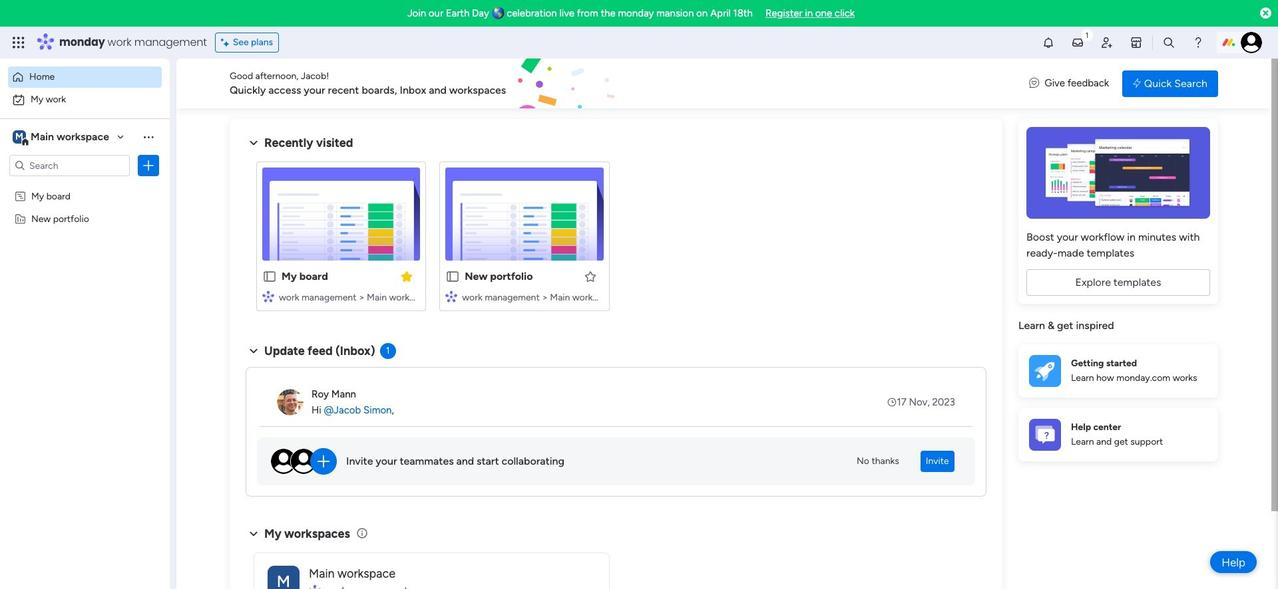 Task type: vqa. For each thing, say whether or not it's contained in the screenshot.
monday.com
no



Task type: locate. For each thing, give the bounding box(es) containing it.
getting started element
[[1019, 345, 1218, 398]]

help center element
[[1019, 408, 1218, 462]]

2 public board image from the left
[[446, 270, 460, 284]]

public board image
[[262, 270, 277, 284], [446, 270, 460, 284]]

close update feed (inbox) image
[[246, 344, 262, 360]]

jacob simon image
[[1241, 32, 1262, 53]]

1 horizontal spatial public board image
[[446, 270, 460, 284]]

0 vertical spatial option
[[8, 67, 162, 88]]

v2 user feedback image
[[1029, 76, 1039, 91]]

close my workspaces image
[[246, 526, 262, 542]]

0 vertical spatial workspace image
[[13, 130, 26, 144]]

quick search results list box
[[246, 151, 987, 328]]

list box
[[0, 182, 170, 410]]

1 image
[[1081, 27, 1093, 42]]

1 vertical spatial workspace image
[[268, 566, 300, 590]]

workspace image
[[13, 130, 26, 144], [268, 566, 300, 590]]

notifications image
[[1042, 36, 1055, 49]]

1 vertical spatial option
[[8, 89, 162, 111]]

see plans image
[[221, 35, 233, 50]]

templates image image
[[1031, 127, 1206, 219]]

close recently visited image
[[246, 135, 262, 151]]

monday marketplace image
[[1130, 36, 1143, 49]]

select product image
[[12, 36, 25, 49]]

1 public board image from the left
[[262, 270, 277, 284]]

option
[[8, 67, 162, 88], [8, 89, 162, 111], [0, 184, 170, 187]]

0 horizontal spatial public board image
[[262, 270, 277, 284]]

0 horizontal spatial workspace image
[[13, 130, 26, 144]]



Task type: describe. For each thing, give the bounding box(es) containing it.
public board image for add to favorites "icon"
[[446, 270, 460, 284]]

1 horizontal spatial workspace image
[[268, 566, 300, 590]]

invite members image
[[1101, 36, 1114, 49]]

add to favorites image
[[584, 270, 597, 283]]

roy mann image
[[277, 389, 304, 416]]

Search in workspace field
[[28, 158, 111, 173]]

workspace selection element
[[13, 129, 111, 146]]

search everything image
[[1162, 36, 1176, 49]]

v2 bolt switch image
[[1133, 76, 1141, 91]]

help image
[[1192, 36, 1205, 49]]

remove from favorites image
[[400, 270, 414, 283]]

options image
[[142, 159, 155, 172]]

workspace options image
[[142, 130, 155, 144]]

1 element
[[380, 344, 396, 360]]

2 vertical spatial option
[[0, 184, 170, 187]]

update feed image
[[1071, 36, 1085, 49]]

public board image for 'remove from favorites' image
[[262, 270, 277, 284]]



